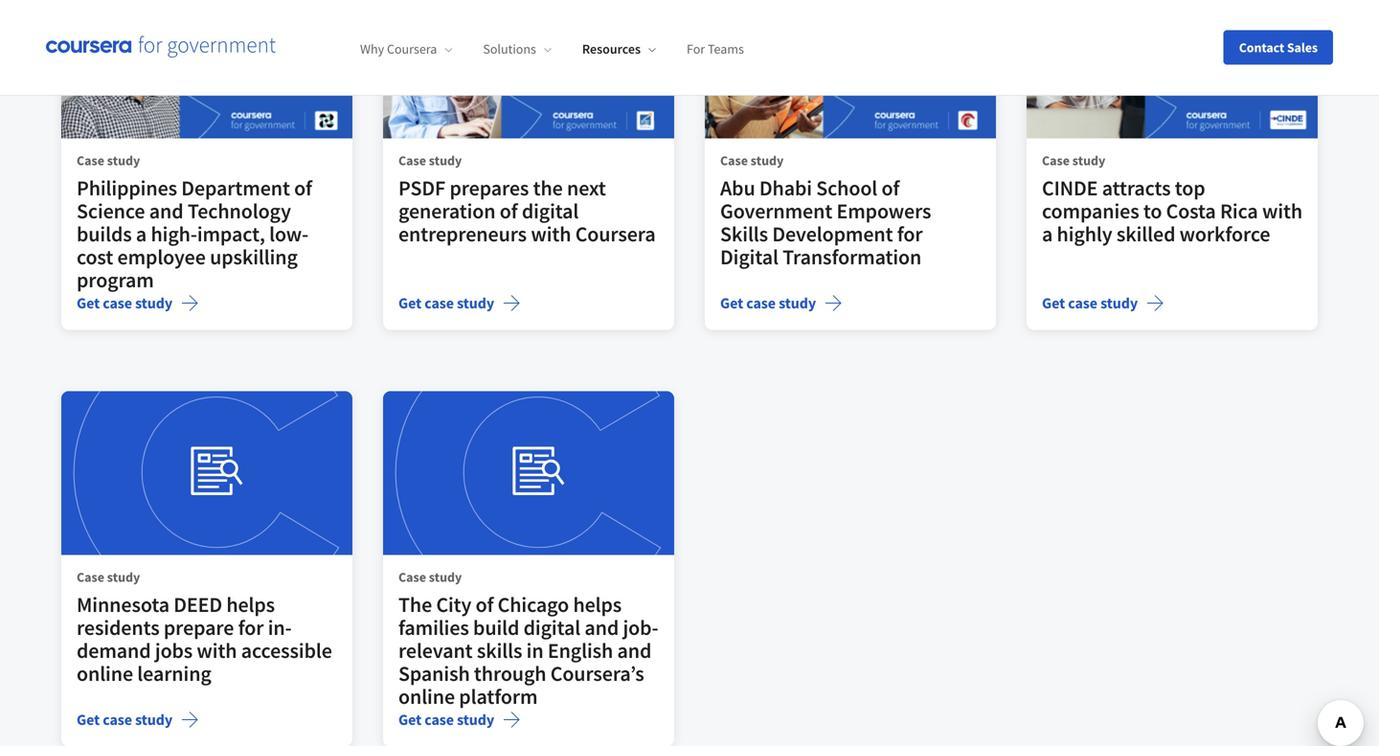 Task type: vqa. For each thing, say whether or not it's contained in the screenshot.
peer
no



Task type: describe. For each thing, give the bounding box(es) containing it.
online inside case study the city of chicago helps families build digital and job- relevant skills in english and spanish through coursera's online platform
[[398, 683, 455, 710]]

cost
[[77, 244, 113, 270]]

solutions link
[[483, 40, 552, 58]]

get for psdf prepares the next generation of digital entrepreneurs with coursera
[[398, 293, 422, 313]]

get for philippines department of science and technology builds a high-impact, low- cost employee upskilling program
[[77, 293, 100, 313]]

city
[[436, 591, 472, 618]]

companies
[[1042, 198, 1139, 224]]

study inside case study cinde attracts top companies to costa rica with a highly skilled workforce
[[1073, 152, 1106, 169]]

study down platform
[[457, 710, 494, 729]]

technology
[[188, 198, 291, 224]]

coursera's
[[550, 660, 644, 687]]

and inside the case study philippines department of science and technology builds a high-impact, low- cost employee upskilling program
[[149, 198, 183, 224]]

case study psdf prepares the next generation of digital entrepreneurs with coursera
[[398, 152, 656, 247]]

for teams link
[[687, 40, 744, 58]]

study down program
[[135, 293, 172, 313]]

learning
[[137, 660, 211, 687]]

next
[[567, 175, 606, 201]]

helps inside case study the city of chicago helps families build digital and job- relevant skills in english and spanish through coursera's online platform
[[573, 591, 622, 618]]

get case study for abu dhabi school of government empowers skills development for digital transformation
[[720, 293, 816, 313]]

cinde
[[1042, 175, 1098, 201]]

english
[[548, 637, 613, 664]]

entrepreneurs
[[398, 221, 527, 247]]

case study resource card image for of
[[383, 391, 674, 555]]

contact
[[1239, 39, 1285, 56]]

dhabi
[[759, 175, 812, 201]]

get for abu dhabi school of government empowers skills development for digital transformation
[[720, 293, 743, 313]]

get case study for philippines department of science and technology builds a high-impact, low- cost employee upskilling program
[[77, 293, 172, 313]]

the
[[398, 591, 432, 618]]

study inside the case study philippines department of science and technology builds a high-impact, low- cost employee upskilling program
[[107, 152, 140, 169]]

case for minnesota deed helps residents prepare for in- demand jobs with accessible online learning
[[77, 568, 104, 586]]

builds
[[77, 221, 132, 247]]

government
[[720, 198, 832, 224]]

teams
[[708, 40, 744, 58]]

why coursera link
[[360, 40, 452, 58]]

abu
[[720, 175, 755, 201]]

resources
[[582, 40, 641, 58]]

through
[[474, 660, 546, 687]]

get case study for psdf prepares the next generation of digital entrepreneurs with coursera
[[398, 293, 494, 313]]

deed
[[174, 591, 222, 618]]

for teams
[[687, 40, 744, 58]]

relevant
[[398, 637, 473, 664]]

school
[[816, 175, 878, 201]]

case for abu dhabi school of government empowers skills development for digital transformation
[[720, 152, 748, 169]]

accessible
[[241, 637, 332, 664]]

low-
[[269, 221, 309, 247]]

get case study button for the city of chicago helps families build digital and job- relevant skills in english and spanish through coursera's online platform
[[398, 708, 521, 731]]

case study resource card image for helps
[[61, 391, 352, 555]]

get case study button for psdf prepares the next generation of digital entrepreneurs with coursera
[[398, 292, 521, 315]]

coursera for government image
[[46, 36, 276, 59]]

digital inside case study the city of chicago helps families build digital and job- relevant skills in english and spanish through coursera's online platform
[[524, 614, 581, 641]]

for
[[687, 40, 705, 58]]

and left job-
[[585, 614, 619, 641]]

case study the city of chicago helps families build digital and job- relevant skills in english and spanish through coursera's online platform
[[398, 568, 658, 710]]

study down learning
[[135, 710, 172, 729]]

study inside case study the city of chicago helps families build digital and job- relevant skills in english and spanish through coursera's online platform
[[429, 568, 462, 586]]

resources link
[[582, 40, 656, 58]]

chicago
[[498, 591, 569, 618]]

get case study for the city of chicago helps families build digital and job- relevant skills in english and spanish through coursera's online platform
[[398, 710, 494, 729]]

high-
[[151, 221, 197, 247]]

case for philippines department of science and technology builds a high-impact, low- cost employee upskilling program
[[77, 152, 104, 169]]

impact,
[[197, 221, 265, 247]]

a inside case study cinde attracts top companies to costa rica with a highly skilled workforce
[[1042, 221, 1053, 247]]

get case study button for minnesota deed helps residents prepare for in- demand jobs with accessible online learning
[[77, 708, 199, 731]]

0 horizontal spatial coursera
[[387, 40, 437, 58]]

with inside case study psdf prepares the next generation of digital entrepreneurs with coursera
[[531, 221, 571, 247]]

jobs
[[155, 637, 193, 664]]

get case study for cinde attracts top companies to costa rica with a highly skilled workforce
[[1042, 293, 1138, 313]]

demand
[[77, 637, 151, 664]]

case for the city of chicago helps families build digital and job- relevant skills in english and spanish through coursera's online platform
[[398, 568, 426, 586]]



Task type: locate. For each thing, give the bounding box(es) containing it.
of inside the case study philippines department of science and technology builds a high-impact, low- cost employee upskilling program
[[294, 175, 312, 201]]

case study philippines department of science and technology builds a high-impact, low- cost employee upskilling program
[[77, 152, 312, 293]]

get for cinde attracts top companies to costa rica with a highly skilled workforce
[[1042, 293, 1065, 313]]

costa
[[1166, 198, 1216, 224]]

0 horizontal spatial online
[[77, 660, 133, 687]]

study up philippines
[[107, 152, 140, 169]]

spanish
[[398, 660, 470, 687]]

science
[[77, 198, 145, 224]]

of left 'the'
[[500, 198, 518, 224]]

2 a from the left
[[1042, 221, 1053, 247]]

case inside case study psdf prepares the next generation of digital entrepreneurs with coursera
[[398, 152, 426, 169]]

0 horizontal spatial with
[[197, 637, 237, 664]]

case for abu dhabi school of government empowers skills development for digital transformation
[[746, 293, 776, 313]]

1 vertical spatial for
[[238, 614, 264, 641]]

study up minnesota
[[107, 568, 140, 586]]

solutions
[[483, 40, 536, 58]]

psdf
[[398, 175, 446, 201]]

get case study button for cinde attracts top companies to costa rica with a highly skilled workforce
[[1042, 292, 1165, 315]]

2 case study resource card image from the left
[[383, 391, 674, 555]]

case up philippines
[[77, 152, 104, 169]]

get case study button
[[77, 292, 199, 315], [398, 292, 521, 315], [720, 292, 843, 315], [1042, 292, 1165, 315], [77, 708, 199, 731], [398, 708, 521, 731]]

case inside the case study philippines department of science and technology builds a high-impact, low- cost employee upskilling program
[[77, 152, 104, 169]]

for right development at the top right
[[897, 221, 923, 247]]

case inside case study cinde attracts top companies to costa rica with a highly skilled workforce
[[1042, 152, 1070, 169]]

get case study button down digital on the right top of the page
[[720, 292, 843, 315]]

psdf tile image
[[383, 0, 674, 138]]

skills
[[477, 637, 522, 664]]

development
[[772, 221, 893, 247]]

for left in-
[[238, 614, 264, 641]]

a inside the case study philippines department of science and technology builds a high-impact, low- cost employee upskilling program
[[136, 221, 147, 247]]

study inside case study psdf prepares the next generation of digital entrepreneurs with coursera
[[429, 152, 462, 169]]

get case study button down "employee"
[[77, 292, 199, 315]]

of up low-
[[294, 175, 312, 201]]

prepares
[[450, 175, 529, 201]]

case
[[103, 293, 132, 313], [425, 293, 454, 313], [746, 293, 776, 313], [1068, 293, 1098, 313], [103, 710, 132, 729], [425, 710, 454, 729]]

get for minnesota deed helps residents prepare for in- demand jobs with accessible online learning
[[77, 710, 100, 729]]

and
[[149, 198, 183, 224], [585, 614, 619, 641], [617, 637, 652, 664]]

case inside case study minnesota deed helps residents prepare for in- demand jobs with accessible online learning
[[77, 568, 104, 586]]

why
[[360, 40, 384, 58]]

online inside case study minnesota deed helps residents prepare for in- demand jobs with accessible online learning
[[77, 660, 133, 687]]

get down digital on the right top of the page
[[720, 293, 743, 313]]

coursera
[[387, 40, 437, 58], [575, 221, 656, 247]]

coursera down next
[[575, 221, 656, 247]]

philippines dost image
[[61, 0, 352, 138]]

digital inside case study psdf prepares the next generation of digital entrepreneurs with coursera
[[522, 198, 579, 224]]

skills
[[720, 221, 768, 247]]

case inside case study abu dhabi school of government empowers skills development for digital transformation
[[720, 152, 748, 169]]

case
[[77, 152, 104, 169], [398, 152, 426, 169], [720, 152, 748, 169], [1042, 152, 1070, 169], [77, 568, 104, 586], [398, 568, 426, 586]]

1 horizontal spatial with
[[531, 221, 571, 247]]

a left highly
[[1042, 221, 1053, 247]]

study down the "skilled"
[[1101, 293, 1138, 313]]

platform
[[459, 683, 538, 710]]

of inside case study psdf prepares the next generation of digital entrepreneurs with coursera
[[500, 198, 518, 224]]

1 helps from the left
[[226, 591, 275, 618]]

get case study
[[77, 293, 172, 313], [398, 293, 494, 313], [720, 293, 816, 313], [1042, 293, 1138, 313], [77, 710, 172, 729], [398, 710, 494, 729]]

get case study down entrepreneurs
[[398, 293, 494, 313]]

helps right deed
[[226, 591, 275, 618]]

2 helps from the left
[[573, 591, 622, 618]]

coursera inside case study psdf prepares the next generation of digital entrepreneurs with coursera
[[575, 221, 656, 247]]

get case study down spanish
[[398, 710, 494, 729]]

abu dhabi c4g image
[[705, 0, 996, 138]]

1 horizontal spatial helps
[[573, 591, 622, 618]]

case inside case study the city of chicago helps families build digital and job- relevant skills in english and spanish through coursera's online platform
[[398, 568, 426, 586]]

case study minnesota deed helps residents prepare for in- demand jobs with accessible online learning
[[77, 568, 332, 687]]

study inside case study abu dhabi school of government empowers skills development for digital transformation
[[751, 152, 784, 169]]

skilled
[[1117, 221, 1176, 247]]

and up "employee"
[[149, 198, 183, 224]]

with
[[1262, 198, 1303, 224], [531, 221, 571, 247], [197, 637, 237, 664]]

1 case study resource card image from the left
[[61, 391, 352, 555]]

philippines
[[77, 175, 177, 201]]

get case study button for abu dhabi school of government empowers skills development for digital transformation
[[720, 292, 843, 315]]

for
[[897, 221, 923, 247], [238, 614, 264, 641]]

online down residents
[[77, 660, 133, 687]]

highly
[[1057, 221, 1113, 247]]

get case study down program
[[77, 293, 172, 313]]

digital
[[720, 244, 779, 270]]

to
[[1143, 198, 1162, 224]]

empowers
[[837, 198, 931, 224]]

get case study button down learning
[[77, 708, 199, 731]]

of right the "city"
[[476, 591, 494, 618]]

get down entrepreneurs
[[398, 293, 422, 313]]

study down transformation
[[779, 293, 816, 313]]

of right school at the right of the page
[[882, 175, 900, 201]]

rica
[[1220, 198, 1258, 224]]

get case study button for philippines department of science and technology builds a high-impact, low- cost employee upskilling program
[[77, 292, 199, 315]]

of inside case study abu dhabi school of government empowers skills development for digital transformation
[[882, 175, 900, 201]]

transformation
[[783, 244, 922, 270]]

case up the psdf
[[398, 152, 426, 169]]

study down entrepreneurs
[[457, 293, 494, 313]]

case down entrepreneurs
[[425, 293, 454, 313]]

1 vertical spatial coursera
[[575, 221, 656, 247]]

1 horizontal spatial for
[[897, 221, 923, 247]]

a
[[136, 221, 147, 247], [1042, 221, 1053, 247]]

a left high-
[[136, 221, 147, 247]]

case for minnesota deed helps residents prepare for in- demand jobs with accessible online learning
[[103, 710, 132, 729]]

get case study down highly
[[1042, 293, 1138, 313]]

online
[[77, 660, 133, 687], [398, 683, 455, 710]]

0 horizontal spatial case study resource card image
[[61, 391, 352, 555]]

study up dhabi
[[751, 152, 784, 169]]

case down digital on the right top of the page
[[746, 293, 776, 313]]

study up the psdf
[[429, 152, 462, 169]]

2 horizontal spatial with
[[1262, 198, 1303, 224]]

the
[[533, 175, 563, 201]]

get case study button down highly
[[1042, 292, 1165, 315]]

with down 'the'
[[531, 221, 571, 247]]

contact sales button
[[1224, 30, 1333, 65]]

0 vertical spatial for
[[897, 221, 923, 247]]

get
[[77, 293, 100, 313], [398, 293, 422, 313], [720, 293, 743, 313], [1042, 293, 1065, 313], [77, 710, 100, 729], [398, 710, 422, 729]]

case for cinde attracts top companies to costa rica with a highly skilled workforce
[[1042, 152, 1070, 169]]

for inside case study minnesota deed helps residents prepare for in- demand jobs with accessible online learning
[[238, 614, 264, 641]]

get down program
[[77, 293, 100, 313]]

get for the city of chicago helps families build digital and job- relevant skills in english and spanish through coursera's online platform
[[398, 710, 422, 729]]

0 horizontal spatial a
[[136, 221, 147, 247]]

for inside case study abu dhabi school of government empowers skills development for digital transformation
[[897, 221, 923, 247]]

get case study down learning
[[77, 710, 172, 729]]

case for philippines department of science and technology builds a high-impact, low- cost employee upskilling program
[[103, 293, 132, 313]]

get down spanish
[[398, 710, 422, 729]]

attracts
[[1102, 175, 1171, 201]]

with inside case study minnesota deed helps residents prepare for in- demand jobs with accessible online learning
[[197, 637, 237, 664]]

digital
[[522, 198, 579, 224], [524, 614, 581, 641]]

case study abu dhabi school of government empowers skills development for digital transformation
[[720, 152, 931, 270]]

0 vertical spatial digital
[[522, 198, 579, 224]]

top
[[1175, 175, 1205, 201]]

case for psdf prepares the next generation of digital entrepreneurs with coursera
[[398, 152, 426, 169]]

study up the "city"
[[429, 568, 462, 586]]

minnesota
[[77, 591, 169, 618]]

get case study for minnesota deed helps residents prepare for in- demand jobs with accessible online learning
[[77, 710, 172, 729]]

program
[[77, 267, 154, 293]]

residents
[[77, 614, 160, 641]]

contact sales
[[1239, 39, 1318, 56]]

helps
[[226, 591, 275, 618], [573, 591, 622, 618]]

upskilling
[[210, 244, 298, 270]]

case up the
[[398, 568, 426, 586]]

of inside case study the city of chicago helps families build digital and job- relevant skills in english and spanish through coursera's online platform
[[476, 591, 494, 618]]

with right jobs
[[197, 637, 237, 664]]

in-
[[268, 614, 292, 641]]

get down highly
[[1042, 293, 1065, 313]]

helps inside case study minnesota deed helps residents prepare for in- demand jobs with accessible online learning
[[226, 591, 275, 618]]

get down demand
[[77, 710, 100, 729]]

case down program
[[103, 293, 132, 313]]

with right rica
[[1262, 198, 1303, 224]]

employee
[[117, 244, 206, 270]]

1 vertical spatial digital
[[524, 614, 581, 641]]

get case study down digital on the right top of the page
[[720, 293, 816, 313]]

1 horizontal spatial a
[[1042, 221, 1053, 247]]

study up cinde at the top right of page
[[1073, 152, 1106, 169]]

prepare
[[164, 614, 234, 641]]

case for psdf prepares the next generation of digital entrepreneurs with coursera
[[425, 293, 454, 313]]

0 horizontal spatial for
[[238, 614, 264, 641]]

1 a from the left
[[136, 221, 147, 247]]

get case study button down entrepreneurs
[[398, 292, 521, 315]]

case study resource card image
[[61, 391, 352, 555], [383, 391, 674, 555]]

1 horizontal spatial online
[[398, 683, 455, 710]]

sales
[[1287, 39, 1318, 56]]

why coursera
[[360, 40, 437, 58]]

case for the city of chicago helps families build digital and job- relevant skills in english and spanish through coursera's online platform
[[425, 710, 454, 729]]

0 vertical spatial coursera
[[387, 40, 437, 58]]

build
[[473, 614, 519, 641]]

case study cinde attracts top companies to costa rica with a highly skilled workforce
[[1042, 152, 1303, 247]]

and right english
[[617, 637, 652, 664]]

get case study button down spanish
[[398, 708, 521, 731]]

case down demand
[[103, 710, 132, 729]]

case down spanish
[[425, 710, 454, 729]]

of
[[294, 175, 312, 201], [882, 175, 900, 201], [500, 198, 518, 224], [476, 591, 494, 618]]

case down highly
[[1068, 293, 1098, 313]]

online down relevant
[[398, 683, 455, 710]]

case up abu
[[720, 152, 748, 169]]

in
[[526, 637, 544, 664]]

helps left job-
[[573, 591, 622, 618]]

0 horizontal spatial helps
[[226, 591, 275, 618]]

study inside case study minnesota deed helps residents prepare for in- demand jobs with accessible online learning
[[107, 568, 140, 586]]

workforce
[[1180, 221, 1270, 247]]

case for cinde attracts top companies to costa rica with a highly skilled workforce
[[1068, 293, 1098, 313]]

job-
[[623, 614, 658, 641]]

study
[[107, 152, 140, 169], [429, 152, 462, 169], [751, 152, 784, 169], [1073, 152, 1106, 169], [135, 293, 172, 313], [457, 293, 494, 313], [779, 293, 816, 313], [1101, 293, 1138, 313], [107, 568, 140, 586], [429, 568, 462, 586], [135, 710, 172, 729], [457, 710, 494, 729]]

coursera right the why
[[387, 40, 437, 58]]

families
[[398, 614, 469, 641]]

with inside case study cinde attracts top companies to costa rica with a highly skilled workforce
[[1262, 198, 1303, 224]]

1 horizontal spatial coursera
[[575, 221, 656, 247]]

1 horizontal spatial case study resource card image
[[383, 391, 674, 555]]

generation
[[398, 198, 496, 224]]

case up minnesota
[[77, 568, 104, 586]]

case up cinde at the top right of page
[[1042, 152, 1070, 169]]

cinde image
[[1027, 0, 1318, 138]]

department
[[181, 175, 290, 201]]



